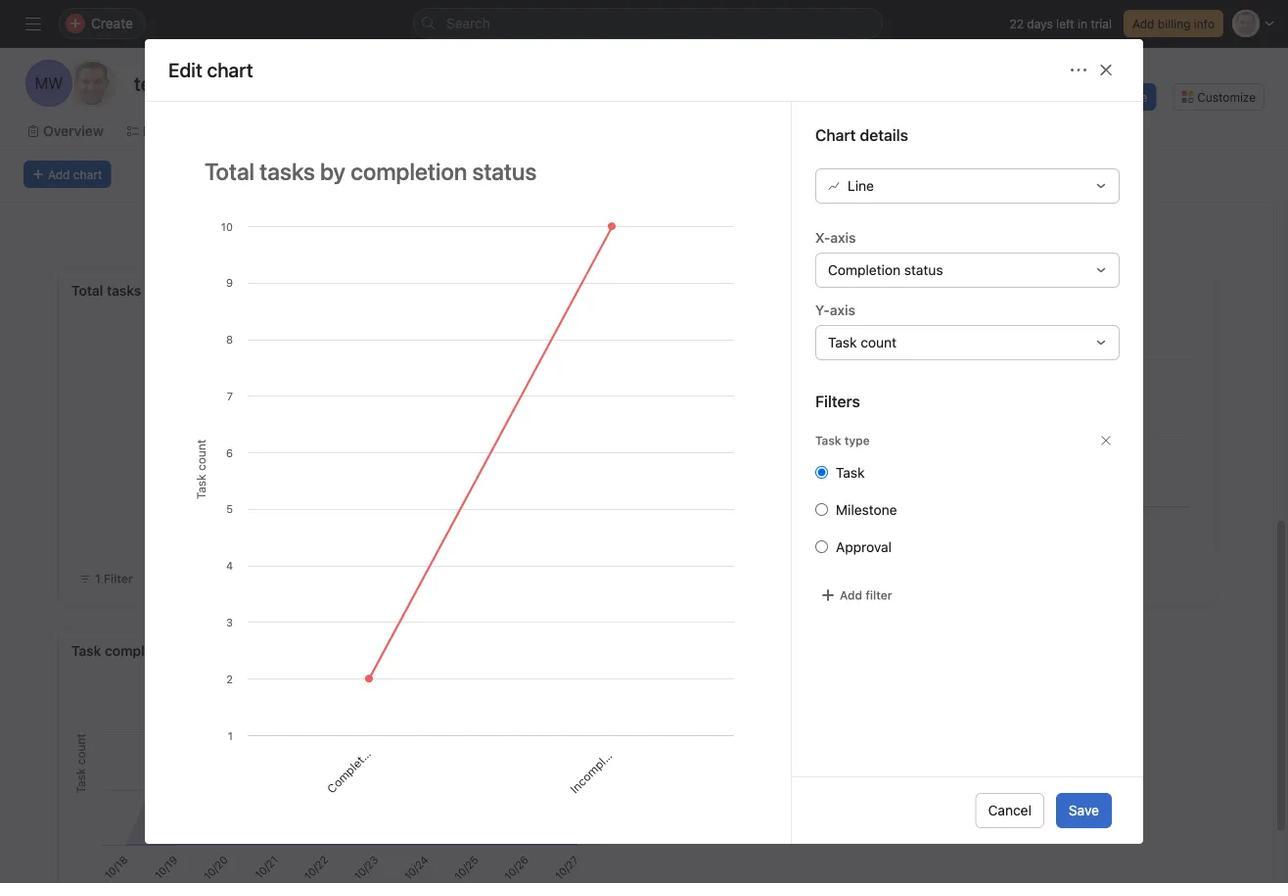 Task type: vqa. For each thing, say whether or not it's contained in the screenshot.
Close icon
yes



Task type: describe. For each thing, give the bounding box(es) containing it.
axis for y-
[[830, 302, 856, 318]]

0 vertical spatial incomplete
[[442, 434, 504, 448]]

total tasks by completion status
[[71, 283, 280, 299]]

gantt link
[[866, 120, 917, 142]]

list link
[[127, 120, 166, 142]]

count
[[861, 334, 897, 350]]

add for add billing info
[[1133, 17, 1155, 30]]

1 horizontal spatial mw
[[1040, 90, 1061, 104]]

status
[[905, 262, 944, 278]]

y-axis
[[816, 302, 856, 318]]

total
[[71, 283, 103, 299]]

completion
[[828, 262, 901, 278]]

info
[[1195, 17, 1215, 30]]

x-axis
[[816, 229, 856, 246]]

1 filter
[[95, 572, 133, 586]]

Milestone radio
[[816, 503, 828, 516]]

line button
[[816, 168, 1120, 204]]

by
[[145, 283, 161, 299]]

add billing info button
[[1124, 10, 1224, 37]]

completion
[[105, 643, 177, 659]]

1 horizontal spatial incomplete
[[568, 743, 621, 796]]

tasks for by assignee
[[731, 283, 766, 299]]

filters inside button
[[400, 212, 436, 225]]

completion status button
[[816, 252, 1120, 288]]

chart
[[73, 167, 102, 181]]

list
[[143, 123, 166, 139]]

Total tasks by completion status text field
[[192, 149, 744, 194]]

approval
[[836, 539, 892, 555]]

a button to remove the filter image
[[1101, 435, 1112, 446]]

days
[[1028, 17, 1053, 30]]

overview
[[43, 123, 104, 139]]

trial
[[1091, 17, 1112, 30]]

close image
[[1099, 62, 1114, 78]]

tasks for by
[[107, 283, 141, 299]]

task completion over time
[[71, 643, 241, 659]]

y-
[[816, 302, 830, 318]]

x-
[[816, 229, 831, 246]]

0 horizontal spatial mw
[[35, 74, 63, 93]]

add billing info
[[1133, 17, 1215, 30]]

task for task
[[836, 465, 865, 481]]

by assignee
[[769, 283, 846, 299]]

type
[[845, 434, 870, 447]]

more actions image
[[1071, 62, 1087, 78]]

task for task type
[[816, 434, 842, 447]]

billing
[[1158, 17, 1191, 30]]

in
[[1078, 17, 1088, 30]]

chart details
[[816, 126, 909, 144]]

task count
[[828, 334, 897, 350]]

0 horizontal spatial completed
[[324, 743, 377, 796]]

add for add filter
[[840, 588, 863, 602]]

share button
[[1092, 83, 1157, 111]]

gantt
[[881, 123, 917, 139]]

task count button
[[816, 325, 1120, 360]]

files
[[812, 123, 842, 139]]

Task radio
[[816, 466, 828, 479]]

share
[[1116, 90, 1148, 104]]



Task type: locate. For each thing, give the bounding box(es) containing it.
search list box
[[413, 8, 883, 39]]

add
[[1133, 17, 1155, 30], [48, 167, 70, 181], [840, 588, 863, 602]]

upcoming
[[662, 283, 728, 299]]

0 horizontal spatial filters
[[400, 212, 436, 225]]

task inside dropdown button
[[828, 334, 857, 350]]

task for task completion over time
[[71, 643, 101, 659]]

incomplete
[[442, 434, 504, 448], [568, 743, 621, 796]]

tt
[[82, 74, 102, 93], [1063, 90, 1078, 104]]

task left completion
[[71, 643, 101, 659]]

files link
[[797, 120, 842, 142]]

0 vertical spatial add
[[1133, 17, 1155, 30]]

1 vertical spatial filters
[[816, 392, 861, 411]]

0 horizontal spatial add
[[48, 167, 70, 181]]

1
[[95, 572, 101, 586]]

22
[[1010, 17, 1024, 30]]

add left the chart
[[48, 167, 70, 181]]

1 horizontal spatial completed
[[442, 405, 503, 419]]

axis up the task count at the right top
[[830, 302, 856, 318]]

2 tasks from the left
[[731, 283, 766, 299]]

tasks
[[107, 283, 141, 299], [731, 283, 766, 299]]

line
[[848, 178, 874, 194]]

1 vertical spatial incomplete
[[568, 743, 621, 796]]

milestone
[[836, 502, 898, 518]]

mw up overview link
[[35, 74, 63, 93]]

completion status
[[828, 262, 944, 278]]

task type
[[816, 434, 870, 447]]

completion status
[[164, 283, 280, 299]]

2 horizontal spatial add
[[1133, 17, 1155, 30]]

2 vertical spatial add
[[840, 588, 863, 602]]

1 tasks from the left
[[107, 283, 141, 299]]

axis for x-
[[831, 229, 856, 246]]

1 vertical spatial axis
[[830, 302, 856, 318]]

task right task option in the right of the page
[[836, 465, 865, 481]]

1 horizontal spatial add
[[840, 588, 863, 602]]

tasks left by
[[107, 283, 141, 299]]

add chart button
[[24, 161, 111, 188]]

add left billing
[[1133, 17, 1155, 30]]

save button
[[1057, 793, 1112, 828]]

save
[[1069, 803, 1100, 819]]

task for task count
[[828, 334, 857, 350]]

1 vertical spatial add
[[48, 167, 70, 181]]

0 horizontal spatial incomplete
[[442, 434, 504, 448]]

search
[[447, 15, 491, 31]]

0 vertical spatial axis
[[831, 229, 856, 246]]

1 horizontal spatial tasks
[[731, 283, 766, 299]]

2 filters
[[390, 212, 436, 225]]

task down y-axis
[[828, 334, 857, 350]]

2
[[390, 212, 397, 225]]

axis
[[831, 229, 856, 246], [830, 302, 856, 318]]

add chart
[[48, 167, 102, 181]]

completed
[[442, 405, 503, 419], [324, 743, 377, 796]]

over time
[[181, 643, 241, 659]]

1 horizontal spatial tt
[[1063, 90, 1078, 104]]

filters right the 2
[[400, 212, 436, 225]]

tasks right upcoming
[[731, 283, 766, 299]]

edit chart
[[168, 58, 253, 81]]

tt down more actions image at the right top of page
[[1063, 90, 1078, 104]]

None text field
[[129, 66, 344, 101]]

add inside dropdown button
[[840, 588, 863, 602]]

cancel button
[[976, 793, 1045, 828]]

0 vertical spatial completed
[[442, 405, 503, 419]]

0 horizontal spatial tasks
[[107, 283, 141, 299]]

0 horizontal spatial tt
[[82, 74, 102, 93]]

Approval radio
[[816, 540, 828, 553]]

mw
[[35, 74, 63, 93], [1040, 90, 1061, 104]]

0 vertical spatial filters
[[400, 212, 436, 225]]

filter
[[104, 572, 133, 586]]

mw left share button
[[1040, 90, 1061, 104]]

filters
[[400, 212, 436, 225], [816, 392, 861, 411]]

overview link
[[27, 120, 104, 142]]

1 horizontal spatial filters
[[816, 392, 861, 411]]

filter
[[866, 588, 893, 602]]

task
[[828, 334, 857, 350], [816, 434, 842, 447], [836, 465, 865, 481], [71, 643, 101, 659]]

add for add chart
[[48, 167, 70, 181]]

filters up task type
[[816, 392, 861, 411]]

1 filter button
[[71, 565, 142, 592]]

add filter button
[[816, 582, 898, 609]]

add left the filter
[[840, 588, 863, 602]]

22 days left in trial
[[1010, 17, 1112, 30]]

task left type
[[816, 434, 842, 447]]

1 vertical spatial completed
[[324, 743, 377, 796]]

tt up overview at the left of the page
[[82, 74, 102, 93]]

search button
[[413, 8, 883, 39]]

2 filters button
[[366, 205, 445, 232]]

cancel
[[989, 803, 1032, 819]]

left
[[1057, 17, 1075, 30]]

upcoming tasks by assignee
[[662, 283, 846, 299]]

axis up completion
[[831, 229, 856, 246]]

add filter
[[840, 588, 893, 602]]



